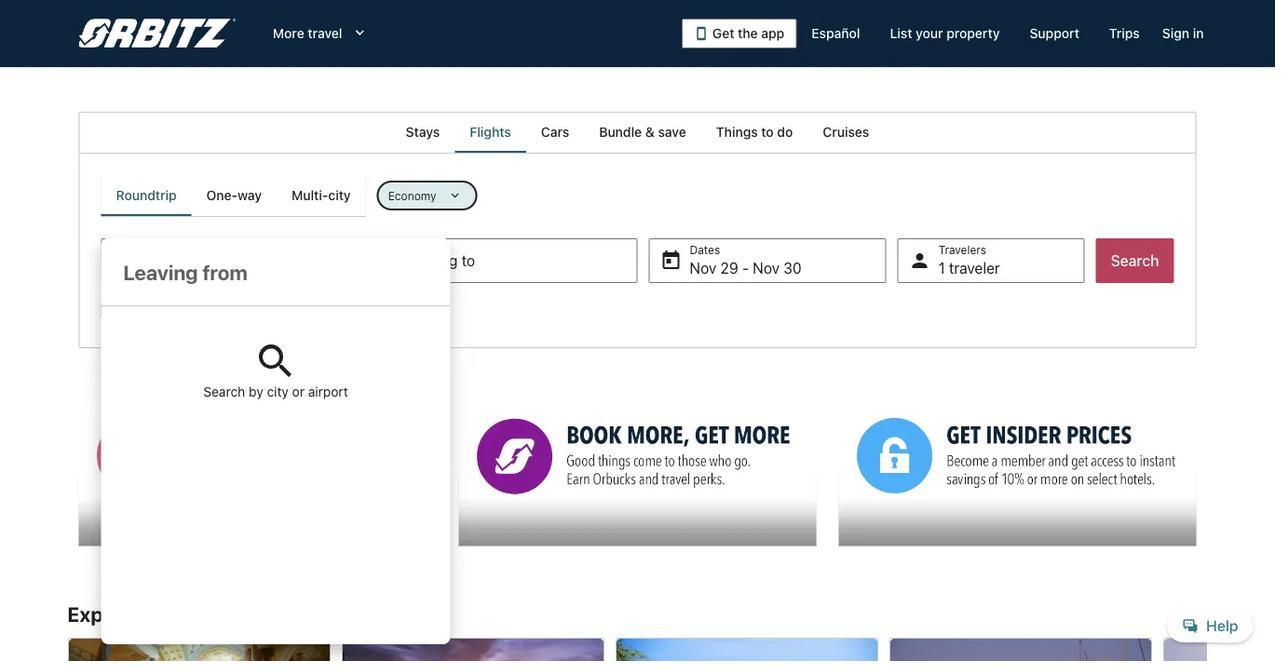 Task type: describe. For each thing, give the bounding box(es) containing it.
30
[[784, 259, 802, 277]]

1
[[939, 259, 945, 277]]

0 horizontal spatial city
[[267, 384, 289, 400]]

support
[[1030, 26, 1080, 41]]

one-way link
[[192, 175, 277, 216]]

trips link
[[1095, 17, 1155, 50]]

flights link
[[455, 112, 526, 153]]

1 traveler button
[[898, 239, 1085, 283]]

explore
[[68, 602, 139, 627]]

29
[[721, 259, 739, 277]]

multi-city
[[292, 188, 351, 203]]

&
[[646, 124, 655, 140]]

español
[[812, 26, 860, 41]]

flights
[[470, 124, 511, 140]]

bundle
[[599, 124, 642, 140]]

sign
[[1163, 26, 1190, 41]]

way
[[238, 188, 262, 203]]

destinations
[[307, 602, 425, 627]]

save
[[658, 124, 686, 140]]

sign in button
[[1155, 17, 1212, 50]]

opens in a new window image
[[78, 393, 95, 410]]

sign in
[[1163, 26, 1204, 41]]

list your property link
[[875, 17, 1015, 50]]

cruises
[[823, 124, 870, 140]]

nov 29 - nov 30 button
[[649, 239, 887, 283]]

property
[[947, 26, 1000, 41]]

one-
[[207, 188, 238, 203]]

nov 29 - nov 30
[[690, 259, 802, 277]]

in inside dropdown button
[[1193, 26, 1204, 41]]

in inside main content
[[200, 602, 217, 627]]

get the app
[[713, 26, 785, 41]]

multi-city link
[[277, 175, 366, 216]]

0 horizontal spatial to
[[199, 302, 212, 318]]

roundtrip
[[116, 188, 177, 203]]

more travel button
[[258, 17, 383, 50]]

your
[[916, 26, 943, 41]]

things to do link
[[701, 112, 808, 153]]

trending
[[221, 602, 302, 627]]

more
[[273, 26, 304, 41]]

explore stays in trending destinations
[[68, 602, 425, 627]]

list your property
[[890, 26, 1000, 41]]

explore stays in trending destinations main content
[[0, 112, 1275, 662]]

tab list containing roundtrip
[[101, 175, 366, 216]]

cars link
[[526, 112, 584, 153]]

place
[[163, 302, 196, 318]]

get the app link
[[682, 19, 797, 48]]

español button
[[797, 17, 875, 50]]

1 nov from the left
[[690, 259, 717, 277]]



Task type: locate. For each thing, give the bounding box(es) containing it.
by
[[249, 384, 263, 400]]

nov left 29
[[690, 259, 717, 277]]

1 vertical spatial in
[[200, 602, 217, 627]]

add left place
[[125, 302, 149, 318]]

1 horizontal spatial add
[[275, 302, 299, 318]]

city left economy
[[328, 188, 351, 203]]

search for search by city or airport
[[203, 384, 245, 400]]

stays
[[406, 124, 440, 140]]

add
[[125, 302, 149, 318], [275, 302, 299, 318]]

to left the do
[[762, 124, 774, 140]]

nov right -
[[753, 259, 780, 277]]

add a place to stay
[[125, 302, 240, 318]]

1 horizontal spatial to
[[762, 124, 774, 140]]

download the app button image
[[694, 26, 709, 41]]

add left "car"
[[275, 302, 299, 318]]

1 a from the left
[[153, 302, 160, 318]]

add for add a car
[[275, 302, 299, 318]]

1 horizontal spatial in
[[1193, 26, 1204, 41]]

a
[[153, 302, 160, 318], [303, 302, 310, 318]]

0 horizontal spatial add
[[125, 302, 149, 318]]

things to do
[[716, 124, 793, 140]]

a left place
[[153, 302, 160, 318]]

airport
[[308, 384, 348, 400]]

city left the or
[[267, 384, 289, 400]]

city inside 'link'
[[328, 188, 351, 203]]

in
[[1193, 26, 1204, 41], [200, 602, 217, 627]]

opens in a new window image
[[458, 393, 475, 410]]

or
[[292, 384, 305, 400]]

in right stays
[[200, 602, 217, 627]]

1 horizontal spatial a
[[303, 302, 310, 318]]

stay
[[215, 302, 240, 318]]

do
[[777, 124, 793, 140]]

1 traveler
[[939, 259, 1000, 277]]

bundle & save link
[[584, 112, 701, 153]]

to
[[762, 124, 774, 140], [199, 302, 212, 318]]

search by city or airport
[[203, 384, 348, 400]]

1 horizontal spatial nov
[[753, 259, 780, 277]]

0 vertical spatial to
[[762, 124, 774, 140]]

0 vertical spatial city
[[328, 188, 351, 203]]

stays link
[[391, 112, 455, 153]]

1 vertical spatial search
[[203, 384, 245, 400]]

car
[[314, 302, 333, 318]]

bundle & save
[[599, 124, 686, 140]]

app
[[761, 26, 785, 41]]

1 vertical spatial to
[[199, 302, 212, 318]]

to left stay at the top
[[199, 302, 212, 318]]

1 vertical spatial tab list
[[101, 175, 366, 216]]

0 vertical spatial tab list
[[79, 112, 1197, 153]]

Leaving from text field
[[101, 239, 450, 306]]

a for car
[[303, 302, 310, 318]]

2 nov from the left
[[753, 259, 780, 277]]

get
[[713, 26, 735, 41]]

-
[[742, 259, 749, 277]]

1 horizontal spatial city
[[328, 188, 351, 203]]

trips
[[1110, 26, 1140, 41]]

search button
[[1096, 239, 1174, 283]]

search for search
[[1111, 252, 1160, 270]]

orbitz logo image
[[79, 19, 236, 48]]

list
[[890, 26, 913, 41]]

tab list
[[79, 112, 1197, 153], [101, 175, 366, 216]]

economy
[[388, 189, 436, 202]]

more travel
[[273, 26, 342, 41]]

0 horizontal spatial search
[[203, 384, 245, 400]]

add a car
[[275, 302, 333, 318]]

a for place
[[153, 302, 160, 318]]

0 horizontal spatial nov
[[690, 259, 717, 277]]

traveler
[[949, 259, 1000, 277]]

0 horizontal spatial in
[[200, 602, 217, 627]]

travel
[[308, 26, 342, 41]]

tab list containing stays
[[79, 112, 1197, 153]]

2 a from the left
[[303, 302, 310, 318]]

0 horizontal spatial a
[[153, 302, 160, 318]]

nov
[[690, 259, 717, 277], [753, 259, 780, 277]]

cars
[[541, 124, 569, 140]]

search
[[1111, 252, 1160, 270], [203, 384, 245, 400]]

2 add from the left
[[275, 302, 299, 318]]

in right sign
[[1193, 26, 1204, 41]]

support link
[[1015, 17, 1095, 50]]

1 vertical spatial city
[[267, 384, 289, 400]]

city
[[328, 188, 351, 203], [267, 384, 289, 400]]

economy button
[[377, 181, 477, 211]]

add for add a place to stay
[[125, 302, 149, 318]]

multi-
[[292, 188, 328, 203]]

0 vertical spatial search
[[1111, 252, 1160, 270]]

1 horizontal spatial search
[[1111, 252, 1160, 270]]

things
[[716, 124, 758, 140]]

one-way
[[207, 188, 262, 203]]

cruises link
[[808, 112, 884, 153]]

the
[[738, 26, 758, 41]]

search inside button
[[1111, 252, 1160, 270]]

stays
[[144, 602, 195, 627]]

to inside tab list
[[762, 124, 774, 140]]

1 add from the left
[[125, 302, 149, 318]]

a left "car"
[[303, 302, 310, 318]]

roundtrip link
[[101, 175, 192, 216]]

0 vertical spatial in
[[1193, 26, 1204, 41]]



Task type: vqa. For each thing, say whether or not it's contained in the screenshot.
More
yes



